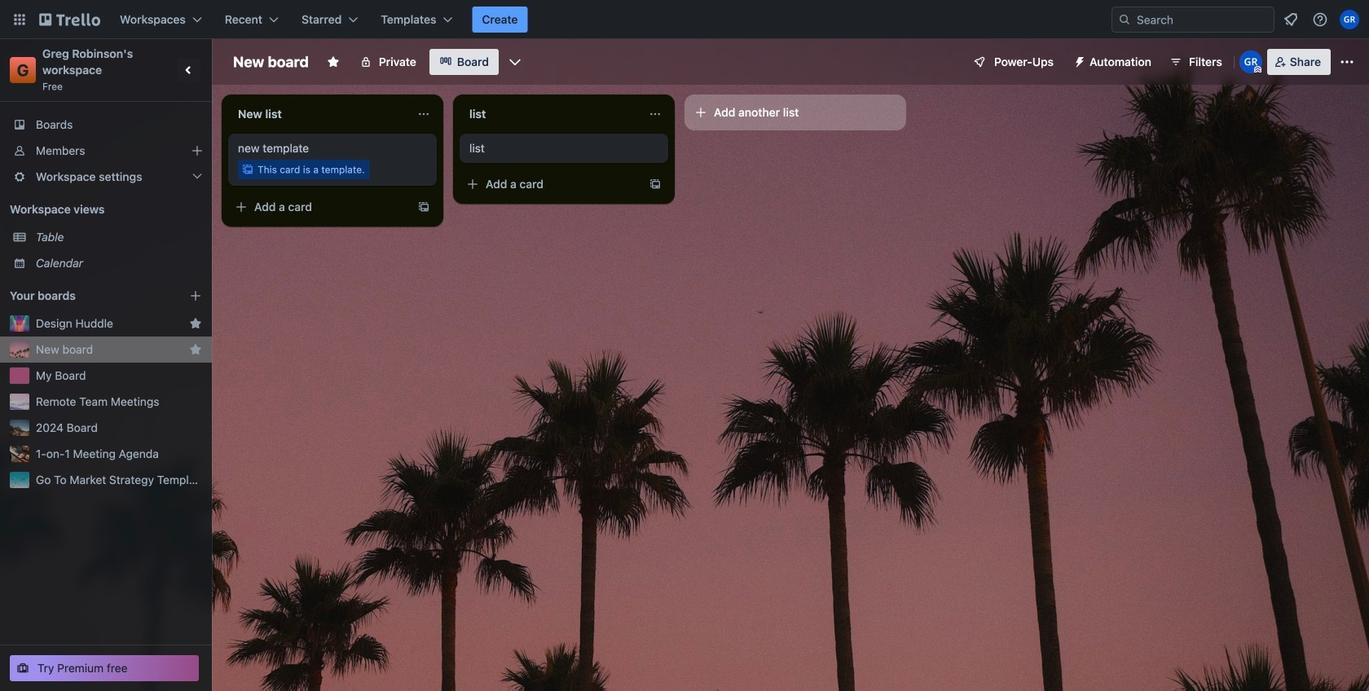 Task type: vqa. For each thing, say whether or not it's contained in the screenshot.
topmost "Templates"
no



Task type: describe. For each thing, give the bounding box(es) containing it.
back to home image
[[39, 7, 100, 33]]

Board name text field
[[225, 49, 317, 75]]

search image
[[1118, 13, 1131, 26]]

this member is an admin of this board. image
[[1254, 66, 1262, 73]]

your boards with 7 items element
[[10, 286, 165, 306]]

star or unstar board image
[[327, 55, 340, 68]]

0 horizontal spatial create from template… image
[[417, 201, 430, 214]]

workspace navigation collapse icon image
[[178, 59, 201, 82]]

sm image
[[1067, 49, 1090, 72]]

show menu image
[[1339, 54, 1356, 70]]

0 horizontal spatial greg robinson (gregrobinson96) image
[[1240, 51, 1263, 73]]

1 starred icon image from the top
[[189, 317, 202, 330]]

open information menu image
[[1312, 11, 1329, 28]]

Search field
[[1131, 8, 1274, 31]]

0 vertical spatial create from template… image
[[649, 178, 662, 191]]

0 notifications image
[[1281, 10, 1301, 29]]



Task type: locate. For each thing, give the bounding box(es) containing it.
create from template… image
[[649, 178, 662, 191], [417, 201, 430, 214]]

None text field
[[228, 101, 411, 127], [460, 101, 642, 127], [228, 101, 411, 127], [460, 101, 642, 127]]

1 vertical spatial starred icon image
[[189, 343, 202, 356]]

2 starred icon image from the top
[[189, 343, 202, 356]]

1 vertical spatial greg robinson (gregrobinson96) image
[[1240, 51, 1263, 73]]

customize views image
[[507, 54, 523, 70]]

1 vertical spatial create from template… image
[[417, 201, 430, 214]]

greg robinson (gregrobinson96) image right 'open information menu' icon
[[1340, 10, 1360, 29]]

1 horizontal spatial greg robinson (gregrobinson96) image
[[1340, 10, 1360, 29]]

greg robinson (gregrobinson96) image down search field
[[1240, 51, 1263, 73]]

greg robinson (gregrobinson96) image
[[1340, 10, 1360, 29], [1240, 51, 1263, 73]]

add board image
[[189, 289, 202, 302]]

starred icon image
[[189, 317, 202, 330], [189, 343, 202, 356]]

1 horizontal spatial create from template… image
[[649, 178, 662, 191]]

primary element
[[0, 0, 1370, 39]]

0 vertical spatial greg robinson (gregrobinson96) image
[[1340, 10, 1360, 29]]

0 vertical spatial starred icon image
[[189, 317, 202, 330]]



